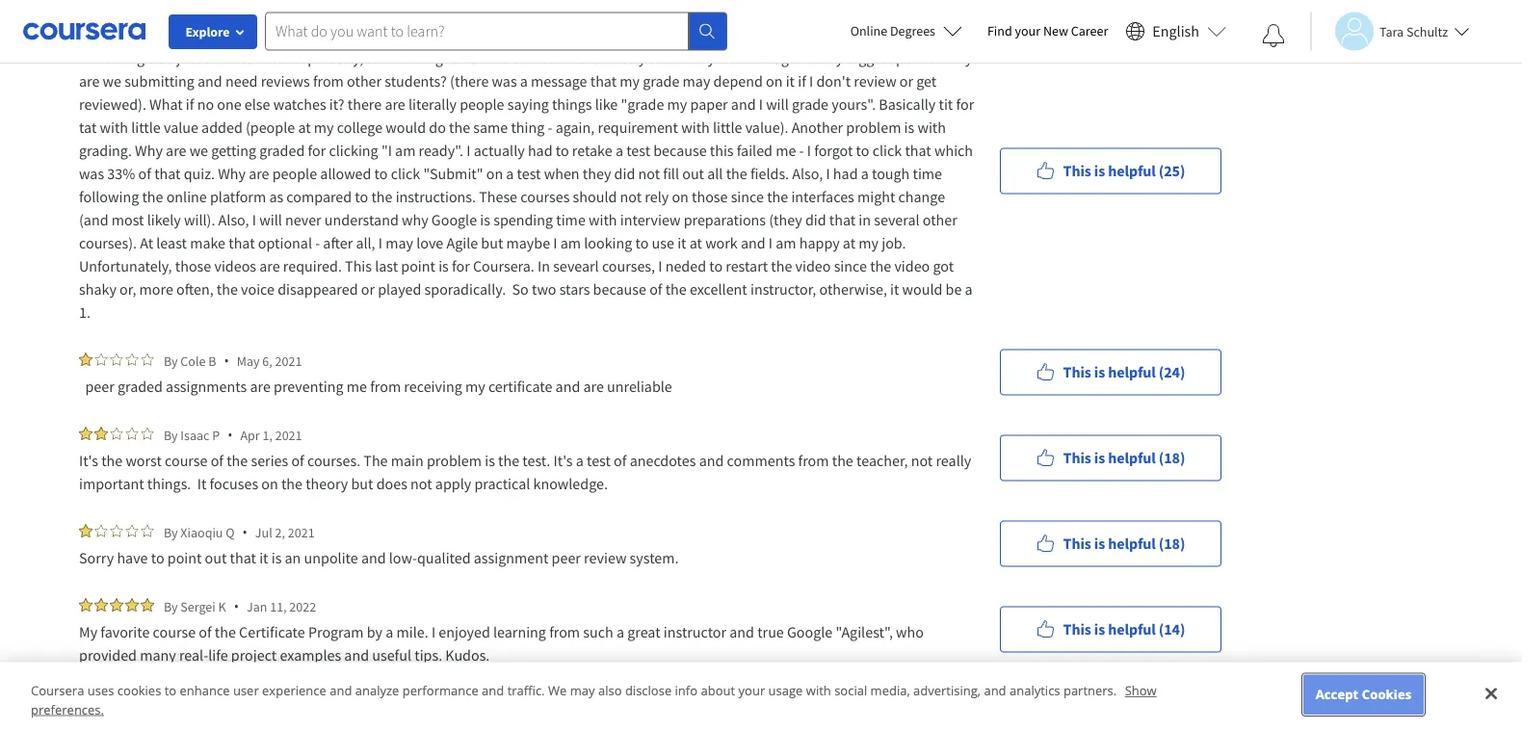 Task type: describe. For each thing, give the bounding box(es) containing it.
understand
[[325, 210, 399, 229]]

this is helpful (18) for sorry have to point out that it is an unpolite and low-qualited assignment peer review system.
[[1063, 534, 1185, 554]]

shaky
[[79, 279, 116, 299]]

and down depend
[[731, 94, 756, 114]]

i up value).
[[759, 94, 763, 114]]

from up depend
[[718, 48, 749, 67]]

the right all
[[726, 164, 747, 183]]

with down tit
[[918, 118, 946, 137]]

i down the (they
[[769, 233, 773, 252]]

• for of
[[228, 426, 233, 444]]

i left forgot
[[807, 141, 811, 160]]

not left rely
[[620, 187, 642, 206]]

2 horizontal spatial am
[[776, 233, 796, 252]]

a up the saying
[[520, 71, 528, 91]]

i down use
[[658, 256, 662, 276]]

on inside it's the worst course of the series of courses. the main problem is the test. it's a test of anecdotes and comments from the teacher, not really important things.  it focuses on the theory but does not apply practical knowledge.
[[261, 474, 278, 493]]

0 horizontal spatial am
[[395, 141, 416, 160]]

never
[[285, 210, 321, 229]]

problem inside if i could grade just the instructor separately, she would get a 5. the course unfortunately took away from that grade. my biggest peeve - why are we submitting and need reviews from other students? (there was a message that my grade may depend on it if i don't review or get reviewed). what if no one else watches it? there are literally people saying things like "grade my paper and i will grade yours". basically tit for tat with little value added (people at my college would do the same thing - again, requirement with little value). another problem is with grading. why are we getting graded for clicking "i am ready". i actually had to retake a test because this failed me - i forgot to click that which was 33% of that quiz. why are people allowed to click "submit" on a test when they did not fill out all the fields. also, i had a tough time following the online platform as compared to the instructions. these courses should not rely on those since the interfaces might change (and most likely will). also, i will never understand why google is spending time with interview preparations (they did that in several other courses). at least make that optional - after all, i may love agile but maybe i am looking to use it at work and i am happy at my job. unfortunately, those videos are required. this last point is for coursera. in sevearl courses, i neded to restart the video since the video got shaky or, more often, the voice disappeared or played sporadically.  so two stars because of the excellent instructor, otherwise, it would be a 1.
[[846, 118, 901, 137]]

two
[[532, 279, 556, 299]]

all
[[707, 164, 723, 183]]

online degrees button
[[835, 10, 978, 52]]

a inside it's the worst course of the series of courses. the main problem is the test. it's a test of anecdotes and comments from the teacher, not really important things.  it focuses on the theory but does not apply practical knowledge.
[[576, 451, 584, 470]]

are left unreliable
[[583, 377, 604, 396]]

added
[[201, 118, 243, 137]]

it down grade. at the top right of the page
[[786, 71, 795, 91]]

to down ""i"
[[374, 164, 388, 183]]

it right use
[[677, 233, 686, 252]]

are down value
[[166, 141, 186, 160]]

by isaac p • apr 1, 2021
[[164, 426, 302, 444]]

program
[[308, 622, 364, 642]]

experience
[[262, 682, 326, 699]]

are up as at left top
[[249, 164, 269, 183]]

the right just
[[203, 48, 224, 67]]

which
[[935, 141, 973, 160]]

0 horizontal spatial did
[[614, 164, 635, 183]]

cookies
[[1362, 686, 1412, 703]]

- left after
[[315, 233, 320, 252]]

is down these
[[480, 210, 490, 229]]

the down fields.
[[767, 187, 788, 206]]

is down basically
[[904, 118, 915, 137]]

16,
[[306, 695, 322, 713]]

0 horizontal spatial we
[[103, 71, 121, 91]]

so
[[512, 279, 529, 299]]

0 vertical spatial get
[[435, 48, 456, 67]]

my left paper
[[667, 94, 687, 114]]

is down this is helpful (24) button
[[1094, 449, 1105, 468]]

0 horizontal spatial test
[[517, 164, 541, 183]]

great
[[627, 622, 661, 642]]

0 horizontal spatial peer
[[85, 377, 114, 396]]

2021 inside by ladict - i s f c • mar 16, 2021
[[325, 695, 352, 713]]

with down paper
[[681, 118, 710, 137]]

find your new career
[[988, 22, 1108, 40]]

this is helpful (18) button for sorry have to point out that it is an unpolite and low-qualited assignment peer review system.
[[1000, 521, 1222, 567]]

really
[[936, 451, 971, 470]]

requirement
[[598, 118, 678, 137]]

that down the unfortunately
[[590, 71, 617, 91]]

the right do at left top
[[449, 118, 470, 137]]

show preferences. link
[[31, 682, 1157, 718]]

q
[[226, 524, 235, 541]]

g
[[209, 24, 218, 41]]

i right maybe
[[553, 233, 557, 252]]

1 horizontal spatial other
[[923, 210, 958, 229]]

tit
[[939, 94, 953, 114]]

looking
[[584, 233, 632, 252]]

to right forgot
[[856, 141, 870, 160]]

to left use
[[635, 233, 649, 252]]

to up understand
[[355, 187, 368, 206]]

instructions.
[[396, 187, 476, 206]]

separately,
[[294, 48, 363, 67]]

basically
[[879, 94, 936, 114]]

"i
[[381, 141, 392, 160]]

0 horizontal spatial why
[[135, 141, 163, 160]]

got
[[933, 256, 954, 276]]

course inside my favorite course of the certificate program by a mile. i enjoyed learning from such a great instructor and true google "agilest", who provided many real-life project examples and useful tips. kudos.
[[153, 622, 196, 642]]

are down '6,'
[[250, 377, 271, 396]]

literally
[[408, 94, 457, 114]]

is up this is helpful (14) button
[[1094, 534, 1105, 554]]

the down videos
[[217, 279, 238, 299]]

from left 'receiving'
[[370, 377, 401, 396]]

preferences.
[[31, 701, 104, 718]]

is inside it's the worst course of the series of courses. the main problem is the test. it's a test of anecdotes and comments from the teacher, not really important things.  it focuses on the theory but does not apply practical knowledge.
[[485, 451, 495, 470]]

value
[[164, 118, 198, 137]]

several
[[874, 210, 920, 229]]

1 vertical spatial get
[[917, 71, 937, 91]]

k
[[218, 598, 226, 615]]

0 horizontal spatial those
[[175, 256, 211, 276]]

the down job.
[[870, 256, 891, 276]]

0 vertical spatial had
[[528, 141, 553, 160]]

is left an
[[271, 548, 282, 567]]

that up depend
[[752, 48, 778, 67]]

1,
[[263, 426, 273, 444]]

test.
[[523, 451, 550, 470]]

english
[[1153, 22, 1200, 41]]

2021 for it
[[288, 524, 315, 541]]

what
[[149, 94, 183, 114]]

learning
[[493, 622, 546, 642]]

is down love on the top left of the page
[[439, 256, 449, 276]]

with down the reviewed).
[[100, 118, 128, 137]]

could
[[98, 48, 134, 67]]

1 horizontal spatial grade
[[643, 71, 680, 91]]

kudos.
[[445, 646, 490, 665]]

(there
[[450, 71, 489, 91]]

may
[[237, 352, 260, 369]]

0 horizontal spatial me
[[347, 377, 367, 396]]

sergei
[[181, 598, 216, 615]]

show notifications image
[[1262, 24, 1285, 47]]

quiz.
[[184, 164, 215, 183]]

1 vertical spatial was
[[79, 164, 104, 183]]

and right certificate
[[556, 377, 580, 396]]

to right have
[[151, 548, 164, 567]]

• right c
[[269, 695, 274, 713]]

1 horizontal spatial was
[[492, 71, 517, 91]]

certificate
[[239, 622, 305, 642]]

2 helpful from the top
[[1108, 363, 1156, 382]]

on right rely
[[672, 187, 689, 206]]

of down p on the left of the page
[[211, 451, 224, 470]]

i right if
[[91, 48, 95, 67]]

the inside my favorite course of the certificate program by a mile. i enjoyed learning from such a great instructor and true google "agilest", who provided many real-life project examples and useful tips. kudos.
[[215, 622, 236, 642]]

that up videos
[[229, 233, 255, 252]]

are down if
[[79, 71, 100, 91]]

a left 5.
[[459, 48, 466, 67]]

not left fill
[[638, 164, 660, 183]]

of down courses, in the top left of the page
[[650, 279, 662, 299]]

a right retake
[[616, 141, 623, 160]]

(24)
[[1159, 363, 1185, 382]]

0 horizontal spatial for
[[308, 141, 326, 160]]

2021 for instructor
[[281, 24, 308, 41]]

a right such
[[617, 622, 624, 642]]

by for could
[[164, 24, 178, 41]]

this is helpful (14)
[[1063, 620, 1185, 639]]

a up might
[[861, 164, 869, 183]]

and left traffic.
[[482, 682, 504, 699]]

0 horizontal spatial since
[[731, 187, 764, 206]]

with inside privacy alert dialog
[[806, 682, 831, 699]]

my down it?
[[314, 118, 334, 137]]

disappeared
[[278, 279, 358, 299]]

"grade
[[621, 94, 664, 114]]

i up interfaces
[[826, 164, 830, 183]]

in
[[538, 256, 550, 276]]

else
[[245, 94, 270, 114]]

by for assignments
[[164, 352, 178, 369]]

the down series
[[281, 474, 303, 493]]

by for to
[[164, 524, 178, 541]]

accept
[[1316, 686, 1359, 703]]

interview
[[620, 210, 681, 229]]

instructor inside my favorite course of the certificate program by a mile. i enjoyed learning from such a great instructor and true google "agilest", who provided many real-life project examples and useful tips. kudos.
[[664, 622, 727, 642]]

coursera uses cookies to enhance user experience and analyze performance and traffic. we may also disclose info about your usage with social media, advertising, and analytics partners.
[[31, 682, 1120, 699]]

teacher,
[[857, 451, 908, 470]]

0 vertical spatial click
[[873, 141, 902, 160]]

0 vertical spatial or
[[900, 71, 913, 91]]

2 horizontal spatial for
[[956, 94, 974, 114]]

test inside it's the worst course of the series of courses. the main problem is the test. it's a test of anecdotes and comments from the teacher, not really important things.  it focuses on the theory but does not apply practical knowledge.
[[587, 451, 611, 470]]

this is helpful (18) for it's the worst course of the series of courses. the main problem is the test. it's a test of anecdotes and comments from the teacher, not really important things.  it focuses on the theory but does not apply practical knowledge.
[[1063, 449, 1185, 468]]

that left which
[[905, 141, 931, 160]]

with up looking
[[589, 210, 617, 229]]

1 horizontal spatial why
[[946, 48, 972, 67]]

this for peer graded assignments are preventing me from receiving my certificate and are unreliable
[[1063, 363, 1091, 382]]

point inside if i could grade just the instructor separately, she would get a 5. the course unfortunately took away from that grade. my biggest peeve - why are we submitting and need reviews from other students? (there was a message that my grade may depend on it if i don't review or get reviewed). what if no one else watches it? there are literally people saying things like "grade my paper and i will grade yours". basically tit for tat with little value added (people at my college would do the same thing - again, requirement with little value). another problem is with grading. why are we getting graded for clicking "i am ready". i actually had to retake a test because this failed me - i forgot to click that which was 33% of that quiz. why are people allowed to click "submit" on a test when they did not fill out all the fields. also, i had a tough time following the online platform as compared to the instructions. these courses should not rely on those since the interfaces might change (and most likely will). also, i will never understand why google is spending time with interview preparations (they did that in several other courses). at least make that optional - after all, i may love agile but maybe i am looking to use it at work and i am happy at my job. unfortunately, those videos are required. this last point is for coursera. in sevearl courses, i neded to restart the video since the video got shaky or, more often, the voice disappeared or played sporadically.  so two stars because of the excellent instructor, otherwise, it would be a 1.
[[401, 256, 435, 276]]

watches
[[273, 94, 326, 114]]

• for out
[[242, 523, 247, 541]]

value).
[[745, 118, 789, 137]]

and down by
[[344, 646, 369, 665]]

from inside my favorite course of the certificate program by a mile. i enjoyed learning from such a great instructor and true google "agilest", who provided many real-life project examples and useful tips. kudos.
[[549, 622, 580, 642]]

0 vertical spatial grade
[[137, 48, 174, 67]]

on up these
[[486, 164, 503, 183]]

i down 'platform'
[[252, 210, 256, 229]]

1 horizontal spatial if
[[798, 71, 806, 91]]

of right 33%
[[138, 164, 151, 183]]

and right 16,
[[330, 682, 352, 699]]

an
[[285, 548, 301, 567]]

1 it's from the left
[[79, 451, 98, 470]]

accept cookies button
[[1304, 675, 1424, 715]]

1 vertical spatial review
[[584, 548, 627, 567]]

i right all,
[[378, 233, 383, 252]]

after
[[323, 233, 353, 252]]

to up excellent
[[709, 256, 723, 276]]

sorry
[[79, 548, 114, 567]]

i left the don't
[[809, 71, 813, 91]]

0 horizontal spatial graded
[[117, 377, 163, 396]]

"agilest",
[[836, 622, 893, 642]]

course inside if i could grade just the instructor separately, she would get a 5. the course unfortunately took away from that grade. my biggest peeve - why are we submitting and need reviews from other students? (there was a message that my grade may depend on it if i don't review or get reviewed). what if no one else watches it? there are literally people saying things like "grade my paper and i will grade yours". basically tit for tat with little value added (people at my college would do the same thing - again, requirement with little value). another problem is with grading. why are we getting graded for clicking "i am ready". i actually had to retake a test because this failed me - i forgot to click that which was 33% of that quiz. why are people allowed to click "submit" on a test when they did not fill out all the fields. also, i had a tough time following the online platform as compared to the instructions. these courses should not rely on those since the interfaces might change (and most likely will). also, i will never understand why google is spending time with interview preparations (they did that in several other courses). at least make that optional - after all, i may love agile but maybe i am looking to use it at work and i am happy at my job. unfortunately, those videos are required. this last point is for coursera. in sevearl courses, i neded to restart the video since the video got shaky or, more often, the voice disappeared or played sporadically.  so two stars because of the excellent instructor, otherwise, it would be a 1.
[[511, 48, 554, 67]]

0 horizontal spatial point
[[167, 548, 202, 567]]

that up online
[[154, 164, 181, 183]]

if
[[79, 48, 88, 67]]

favorite
[[100, 622, 150, 642]]

0 vertical spatial those
[[692, 187, 728, 206]]

rely
[[645, 187, 669, 206]]

0 vertical spatial may
[[683, 71, 710, 91]]

1 horizontal spatial time
[[913, 164, 942, 183]]

by cole b • may 6, 2021
[[164, 352, 302, 370]]

by for course
[[164, 598, 178, 615]]

allowed
[[320, 164, 371, 183]]

0 vertical spatial because
[[653, 141, 707, 160]]

and left 'analytics'
[[984, 682, 1006, 699]]

practical
[[474, 474, 530, 493]]

reviewed).
[[79, 94, 146, 114]]

helpful for who
[[1108, 620, 1156, 639]]

the up likely on the top left of page
[[142, 187, 163, 206]]

analyze
[[355, 682, 399, 699]]

ladict
[[181, 695, 221, 713]]

- right thing
[[548, 118, 553, 137]]

a right by
[[386, 622, 393, 642]]

5.
[[470, 48, 481, 67]]

graded inside if i could grade just the instructor separately, she would get a 5. the course unfortunately took away from that grade. my biggest peeve - why are we submitting and need reviews from other students? (there was a message that my grade may depend on it if i don't review or get reviewed). what if no one else watches it? there are literally people saying things like "grade my paper and i will grade yours". basically tit for tat with little value added (people at my college would do the same thing - again, requirement with little value). another problem is with grading. why are we getting graded for clicking "i am ready". i actually had to retake a test because this failed me - i forgot to click that which was 33% of that quiz. why are people allowed to click "submit" on a test when they did not fill out all the fields. also, i had a tough time following the online platform as compared to the instructions. these courses should not rely on those since the interfaces might change (and most likely will). also, i will never understand why google is spending time with interview preparations (they did that in several other courses). at least make that optional - after all, i may love agile but maybe i am looking to use it at work and i am happy at my job. unfortunately, those videos are required. this last point is for coursera. in sevearl courses, i neded to restart the video since the video got shaky or, more often, the voice disappeared or played sporadically.  so two stars because of the excellent instructor, otherwise, it would be a 1.
[[259, 141, 305, 160]]

the up focuses
[[227, 451, 248, 470]]

i right the ready". in the left of the page
[[467, 141, 471, 160]]

1 horizontal spatial am
[[560, 233, 581, 252]]

should
[[573, 187, 617, 206]]

1 vertical spatial would
[[386, 118, 426, 137]]

not left really
[[911, 451, 933, 470]]

0 vertical spatial people
[[460, 94, 504, 114]]

have
[[117, 548, 148, 567]]

again,
[[556, 118, 595, 137]]

is up partners.
[[1094, 620, 1105, 639]]

1 horizontal spatial also,
[[792, 164, 823, 183]]

videos
[[214, 256, 256, 276]]

and up no
[[198, 71, 222, 91]]

important
[[79, 474, 144, 493]]

optional
[[258, 233, 312, 252]]

unfortunately,
[[79, 256, 172, 276]]

is left (24)
[[1094, 363, 1105, 382]]

assignments
[[166, 377, 247, 396]]

What do you want to learn? text field
[[265, 12, 689, 51]]

1 vertical spatial out
[[205, 548, 227, 567]]

yours".
[[832, 94, 876, 114]]

0 horizontal spatial people
[[272, 164, 317, 183]]

submitting
[[124, 71, 194, 91]]

0 horizontal spatial if
[[186, 94, 194, 114]]

0 horizontal spatial also,
[[218, 210, 249, 229]]

1 vertical spatial will
[[259, 210, 282, 229]]

the up understand
[[371, 187, 393, 206]]

examples
[[280, 646, 341, 665]]

2 vertical spatial would
[[902, 279, 943, 299]]

reviews
[[261, 71, 310, 91]]

• for preventing
[[224, 352, 229, 370]]

2021 for from
[[275, 352, 302, 369]]

students?
[[385, 71, 447, 91]]

happy
[[799, 233, 840, 252]]

to up when
[[556, 141, 569, 160]]

is left (25)
[[1094, 161, 1105, 181]]

1 horizontal spatial had
[[833, 164, 858, 183]]

my inside my favorite course of the certificate program by a mile. i enjoyed learning from such a great instructor and true google "agilest", who provided many real-life project examples and useful tips. kudos.
[[79, 622, 97, 642]]

apply
[[435, 474, 471, 493]]

my down in at right top
[[859, 233, 879, 252]]



Task type: vqa. For each thing, say whether or not it's contained in the screenshot.


Task type: locate. For each thing, give the bounding box(es) containing it.
1 horizontal spatial google
[[787, 622, 833, 642]]

get down peeve
[[917, 71, 937, 91]]

clicking
[[329, 141, 378, 160]]

by inside by isaac p • apr 1, 2021
[[164, 426, 178, 444]]

• right q
[[242, 523, 247, 541]]

1 vertical spatial (18)
[[1159, 534, 1185, 554]]

11,
[[270, 598, 287, 615]]

2 vertical spatial may
[[570, 682, 595, 699]]

coursera
[[31, 682, 84, 699]]

me inside if i could grade just the instructor separately, she would get a 5. the course unfortunately took away from that grade. my biggest peeve - why are we submitting and need reviews from other students? (there was a message that my grade may depend on it if i don't review or get reviewed). what if no one else watches it? there are literally people saying things like "grade my paper and i will grade yours". basically tit for tat with little value added (people at my college would do the same thing - again, requirement with little value). another problem is with grading. why are we getting graded for clicking "i am ready". i actually had to retake a test because this failed me - i forgot to click that which was 33% of that quiz. why are people allowed to click "submit" on a test when they did not fill out all the fields. also, i had a tough time following the online platform as compared to the instructions. these courses should not rely on those since the interfaces might change (and most likely will). also, i will never understand why google is spending time with interview preparations (they did that in several other courses). at least make that optional - after all, i may love agile but maybe i am looking to use it at work and i am happy at my job. unfortunately, those videos are required. this last point is for coursera. in sevearl courses, i neded to restart the video since the video got shaky or, more often, the voice disappeared or played sporadically.  so two stars because of the excellent instructor, otherwise, it would be a 1.
[[776, 141, 796, 160]]

video
[[795, 256, 831, 276], [894, 256, 930, 276]]

provided
[[79, 646, 137, 665]]

are up voice
[[259, 256, 280, 276]]

0 vertical spatial course
[[511, 48, 554, 67]]

1 vertical spatial had
[[833, 164, 858, 183]]

2021
[[281, 24, 308, 41], [275, 352, 302, 369], [275, 426, 302, 444], [288, 524, 315, 541], [325, 695, 352, 713]]

such
[[583, 622, 613, 642]]

may inside privacy alert dialog
[[570, 682, 595, 699]]

tara
[[1380, 23, 1404, 40]]

filled star image
[[79, 353, 92, 366], [79, 427, 92, 440], [94, 427, 108, 440], [110, 598, 123, 612], [125, 696, 139, 709]]

0 vertical spatial this is helpful (18)
[[1063, 449, 1185, 468]]

anecdotes
[[630, 451, 696, 470]]

we
[[548, 682, 567, 699]]

2 this is helpful (18) button from the top
[[1000, 521, 1222, 567]]

1 vertical spatial for
[[308, 141, 326, 160]]

1 horizontal spatial since
[[834, 256, 867, 276]]

saying
[[508, 94, 549, 114]]

out down xiaoqiu on the left bottom of the page
[[205, 548, 227, 567]]

is up the practical
[[485, 451, 495, 470]]

my up ""grade"
[[620, 71, 640, 91]]

0 horizontal spatial had
[[528, 141, 553, 160]]

explore
[[185, 23, 230, 40]]

0 vertical spatial this is helpful (18) button
[[1000, 435, 1222, 481]]

this is helpful (18) up this is helpful (14)
[[1063, 534, 1185, 554]]

1 helpful from the top
[[1108, 161, 1156, 181]]

the left teacher,
[[832, 451, 853, 470]]

google inside if i could grade just the instructor separately, she would get a 5. the course unfortunately took away from that grade. my biggest peeve - why are we submitting and need reviews from other students? (there was a message that my grade may depend on it if i don't review or get reviewed). what if no one else watches it? there are literally people saying things like "grade my paper and i will grade yours". basically tit for tat with little value added (people at my college would do the same thing - again, requirement with little value). another problem is with grading. why are we getting graded for clicking "i am ready". i actually had to retake a test because this failed me - i forgot to click that which was 33% of that quiz. why are people allowed to click "submit" on a test when they did not fill out all the fields. also, i had a tough time following the online platform as compared to the instructions. these courses should not rely on those since the interfaces might change (and most likely will). also, i will never understand why google is spending time with interview preparations (they did that in several other courses). at least make that optional - after all, i may love agile but maybe i am looking to use it at work and i am happy at my job. unfortunately, those videos are required. this last point is for coursera. in sevearl courses, i neded to restart the video since the video got shaky or, more often, the voice disappeared or played sporadically.  so two stars because of the excellent instructor, otherwise, it would be a 1.
[[431, 210, 477, 229]]

useful
[[372, 646, 411, 665]]

filled star image
[[79, 24, 92, 38], [94, 24, 108, 38], [79, 524, 92, 538], [79, 598, 92, 612], [94, 598, 108, 612], [125, 598, 139, 612], [141, 598, 154, 612], [79, 696, 92, 709], [94, 696, 108, 709], [110, 696, 123, 709], [141, 696, 154, 709]]

to right cookies
[[164, 682, 176, 699]]

my inside if i could grade just the instructor separately, she would get a 5. the course unfortunately took away from that grade. my biggest peeve - why are we submitting and need reviews from other students? (there was a message that my grade may depend on it if i don't review or get reviewed). what if no one else watches it? there are literally people saying things like "grade my paper and i will grade yours". basically tit for tat with little value added (people at my college would do the same thing - again, requirement with little value). another problem is with grading. why are we getting graded for clicking "i am ready". i actually had to retake a test because this failed me - i forgot to click that which was 33% of that quiz. why are people allowed to click "submit" on a test when they did not fill out all the fields. also, i had a tough time following the online platform as compared to the instructions. these courses should not rely on those since the interfaces might change (and most likely will). also, i will never understand why google is spending time with interview preparations (they did that in several other courses). at least make that optional - after all, i may love agile but maybe i am looking to use it at work and i am happy at my job. unfortunately, those videos are required. this last point is for coursera. in sevearl courses, i neded to restart the video since the video got shaky or, more often, the voice disappeared or played sporadically.  so two stars because of the excellent instructor, otherwise, it would be a 1.
[[825, 48, 843, 67]]

1 horizontal spatial your
[[1015, 22, 1041, 40]]

a right be
[[965, 279, 973, 299]]

it right the otherwise,
[[890, 279, 899, 299]]

1 horizontal spatial for
[[452, 256, 470, 276]]

2021 right 16,
[[325, 695, 352, 713]]

0 vertical spatial other
[[347, 71, 382, 91]]

1 vertical spatial time
[[556, 210, 586, 229]]

to inside privacy alert dialog
[[164, 682, 176, 699]]

required.
[[283, 256, 342, 276]]

since up the otherwise,
[[834, 256, 867, 276]]

1 this is helpful (18) button from the top
[[1000, 435, 1222, 481]]

click down ""i"
[[391, 164, 420, 183]]

of up real-
[[199, 622, 212, 642]]

college
[[337, 118, 383, 137]]

that down by xiaoqiu q • jul 2, 2021
[[230, 548, 256, 567]]

this for it's the worst course of the series of courses. the main problem is the test. it's a test of anecdotes and comments from the teacher, not really important things.  it focuses on the theory but does not apply practical knowledge.
[[1063, 449, 1091, 468]]

• right p on the left of the page
[[228, 426, 233, 444]]

accept cookies
[[1316, 686, 1412, 703]]

2 by from the top
[[164, 352, 178, 369]]

am right ""i"
[[395, 141, 416, 160]]

don't
[[816, 71, 851, 91]]

0 horizontal spatial get
[[435, 48, 456, 67]]

1 video from the left
[[795, 256, 831, 276]]

the
[[484, 48, 508, 67], [364, 451, 388, 470]]

with left social on the bottom of page
[[806, 682, 831, 699]]

google
[[431, 210, 477, 229], [787, 622, 833, 642]]

1 horizontal spatial problem
[[846, 118, 901, 137]]

the
[[203, 48, 224, 67], [449, 118, 470, 137], [726, 164, 747, 183], [142, 187, 163, 206], [371, 187, 393, 206], [767, 187, 788, 206], [771, 256, 792, 276], [870, 256, 891, 276], [217, 279, 238, 299], [665, 279, 687, 299], [101, 451, 123, 470], [227, 451, 248, 470], [498, 451, 519, 470], [832, 451, 853, 470], [281, 474, 303, 493], [215, 622, 236, 642]]

one
[[217, 94, 241, 114]]

the down neded
[[665, 279, 687, 299]]

helpful for biggest
[[1108, 161, 1156, 181]]

google right true
[[787, 622, 833, 642]]

this is helpful (18) button down this is helpful (24) button
[[1000, 435, 1222, 481]]

0 vertical spatial graded
[[259, 141, 305, 160]]

a up the knowledge.
[[576, 451, 584, 470]]

problem inside it's the worst course of the series of courses. the main problem is the test. it's a test of anecdotes and comments from the teacher, not really important things.  it focuses on the theory but does not apply practical knowledge.
[[427, 451, 482, 470]]

0 vertical spatial but
[[481, 233, 503, 252]]

we up quiz. at the left top of page
[[189, 141, 208, 160]]

0 vertical spatial time
[[913, 164, 942, 183]]

1 horizontal spatial we
[[189, 141, 208, 160]]

0 vertical spatial out
[[682, 164, 704, 183]]

this is helpful (18) button for it's the worst course of the series of courses. the main problem is the test. it's a test of anecdotes and comments from the teacher, not really important things.  it focuses on the theory but does not apply practical knowledge.
[[1000, 435, 1222, 481]]

this for my favorite course of the certificate program by a mile. i enjoyed learning from such a great instructor and true google "agilest", who provided many real-life project examples and useful tips. kudos.
[[1063, 620, 1091, 639]]

this is helpful (14) button
[[1000, 607, 1222, 653]]

1 horizontal spatial those
[[692, 187, 728, 206]]

1 this is helpful (18) from the top
[[1063, 449, 1185, 468]]

1 vertical spatial if
[[186, 94, 194, 114]]

0 vertical spatial if
[[798, 71, 806, 91]]

2,
[[275, 524, 285, 541]]

(18) for it's the worst course of the series of courses. the main problem is the test. it's a test of anecdotes and comments from the teacher, not really important things.  it focuses on the theory but does not apply practical knowledge.
[[1159, 449, 1185, 468]]

2021 inside by jack g • jun 10, 2021
[[281, 24, 308, 41]]

1 vertical spatial why
[[218, 164, 246, 183]]

last
[[375, 256, 398, 276]]

0 horizontal spatial video
[[795, 256, 831, 276]]

test up the knowledge.
[[587, 451, 611, 470]]

test down requirement at top left
[[626, 141, 650, 160]]

am
[[395, 141, 416, 160], [560, 233, 581, 252], [776, 233, 796, 252]]

1 horizontal spatial peer
[[552, 548, 581, 567]]

for left clicking
[[308, 141, 326, 160]]

2 horizontal spatial at
[[843, 233, 856, 252]]

1 vertical spatial because
[[593, 279, 646, 299]]

qualited
[[417, 548, 471, 567]]

instructor
[[228, 48, 290, 67], [664, 622, 727, 642]]

this
[[710, 141, 734, 160]]

2 video from the left
[[894, 256, 930, 276]]

why up love on the top left of the page
[[402, 210, 428, 229]]

helpful for from
[[1108, 449, 1156, 468]]

star image
[[125, 24, 139, 38], [141, 24, 154, 38], [141, 353, 154, 366], [110, 427, 123, 440], [125, 427, 139, 440], [141, 427, 154, 440], [110, 524, 123, 538]]

1 horizontal spatial click
[[873, 141, 902, 160]]

by inside the by cole b • may 6, 2021
[[164, 352, 178, 369]]

it's up important
[[79, 451, 98, 470]]

true
[[757, 622, 784, 642]]

failed
[[737, 141, 773, 160]]

this is helpful (25) button
[[1000, 148, 1222, 194]]

2021 inside by isaac p • apr 1, 2021
[[275, 426, 302, 444]]

0 vertical spatial will
[[766, 94, 789, 114]]

1 vertical spatial but
[[351, 474, 373, 493]]

1 vertical spatial graded
[[117, 377, 163, 396]]

problem down "yours"."
[[846, 118, 901, 137]]

4 helpful from the top
[[1108, 534, 1156, 554]]

0 vertical spatial (18)
[[1159, 449, 1185, 468]]

me right preventing on the left
[[347, 377, 367, 396]]

0 vertical spatial google
[[431, 210, 477, 229]]

retake
[[572, 141, 612, 160]]

not
[[638, 164, 660, 183], [620, 187, 642, 206], [911, 451, 933, 470], [411, 474, 432, 493]]

2021 inside the by cole b • may 6, 2021
[[275, 352, 302, 369]]

1 by from the top
[[164, 24, 178, 41]]

disclose
[[625, 682, 672, 699]]

do
[[429, 118, 446, 137]]

this inside if i could grade just the instructor separately, she would get a 5. the course unfortunately took away from that grade. my biggest peeve - why are we submitting and need reviews from other students? (there was a message that my grade may depend on it if i don't review or get reviewed). what if no one else watches it? there are literally people saying things like "grade my paper and i will grade yours". basically tit for tat with little value added (people at my college would do the same thing - again, requirement with little value). another problem is with grading. why are we getting graded for clicking "i am ready". i actually had to retake a test because this failed me - i forgot to click that which was 33% of that quiz. why are people allowed to click "submit" on a test when they did not fill out all the fields. also, i had a tough time following the online platform as compared to the instructions. these courses should not rely on those since the interfaces might change (and most likely will). also, i will never understand why google is spending time with interview preparations (they did that in several other courses). at least make that optional - after all, i may love agile but maybe i am looking to use it at work and i am happy at my job. unfortunately, those videos are required. this last point is for coursera. in sevearl courses, i neded to restart the video since the video got shaky or, more often, the voice disappeared or played sporadically.  so two stars because of the excellent instructor, otherwise, it would be a 1.
[[345, 256, 372, 276]]

problem
[[846, 118, 901, 137], [427, 451, 482, 470]]

0 vertical spatial peer
[[85, 377, 114, 396]]

but up coursera. at the left top of page
[[481, 233, 503, 252]]

i inside my favorite course of the certificate program by a mile. i enjoyed learning from such a great instructor and true google "agilest", who provided many real-life project examples and useful tips. kudos.
[[432, 622, 436, 642]]

my favorite course of the certificate program by a mile. i enjoyed learning from such a great instructor and true google "agilest", who provided many real-life project examples and useful tips. kudos.
[[79, 622, 927, 665]]

the inside it's the worst course of the series of courses. the main problem is the test. it's a test of anecdotes and comments from the teacher, not really important things.  it focuses on the theory but does not apply practical knowledge.
[[364, 451, 388, 470]]

(18) for sorry have to point out that it is an unpolite and low-qualited assignment peer review system.
[[1159, 534, 1185, 554]]

1 vertical spatial course
[[165, 451, 208, 470]]

those up often,
[[175, 256, 211, 276]]

may down 'away'
[[683, 71, 710, 91]]

- right peeve
[[938, 48, 943, 67]]

the up does
[[364, 451, 388, 470]]

review inside if i could grade just the instructor separately, she would get a 5. the course unfortunately took away from that grade. my biggest peeve - why are we submitting and need reviews from other students? (there was a message that my grade may depend on it if i don't review or get reviewed). what if no one else watches it? there are literally people saying things like "grade my paper and i will grade yours". basically tit for tat with little value added (people at my college would do the same thing - again, requirement with little value). another problem is with grading. why are we getting graded for clicking "i am ready". i actually had to retake a test because this failed me - i forgot to click that which was 33% of that quiz. why are people allowed to click "submit" on a test when they did not fill out all the fields. also, i had a tough time following the online platform as compared to the instructions. these courses should not rely on those since the interfaces might change (and most likely will). also, i will never understand why google is spending time with interview preparations (they did that in several other courses). at least make that optional - after all, i may love agile but maybe i am looking to use it at work and i am happy at my job. unfortunately, those videos are required. this last point is for coursera. in sevearl courses, i neded to restart the video since the video got shaky or, more often, the voice disappeared or played sporadically.  so two stars because of the excellent instructor, otherwise, it would be a 1.
[[854, 71, 897, 91]]

are
[[79, 71, 100, 91], [385, 94, 405, 114], [166, 141, 186, 160], [249, 164, 269, 183], [259, 256, 280, 276], [250, 377, 271, 396], [583, 377, 604, 396]]

s
[[237, 695, 244, 713]]

and left low- on the left
[[361, 548, 386, 567]]

0 vertical spatial also,
[[792, 164, 823, 183]]

it down jul
[[259, 548, 268, 567]]

unfortunately
[[557, 48, 646, 67]]

6,
[[262, 352, 272, 369]]

of inside my favorite course of the certificate program by a mile. i enjoyed learning from such a great instructor and true google "agilest", who provided many real-life project examples and useful tips. kudos.
[[199, 622, 212, 642]]

by left jack
[[164, 24, 178, 41]]

1 vertical spatial may
[[386, 233, 413, 252]]

coursera image
[[23, 16, 145, 46]]

job.
[[882, 233, 906, 252]]

restart
[[726, 256, 768, 276]]

it's
[[79, 451, 98, 470], [554, 451, 573, 470]]

6 by from the top
[[164, 695, 178, 713]]

1 horizontal spatial why
[[218, 164, 246, 183]]

from inside it's the worst course of the series of courses. the main problem is the test. it's a test of anecdotes and comments from the teacher, not really important things.  it focuses on the theory but does not apply practical knowledge.
[[798, 451, 829, 470]]

3 helpful from the top
[[1108, 449, 1156, 468]]

online
[[850, 22, 888, 40]]

because
[[653, 141, 707, 160], [593, 279, 646, 299]]

1 vertical spatial the
[[364, 451, 388, 470]]

0 horizontal spatial instructor
[[228, 48, 290, 67]]

2 it's from the left
[[554, 451, 573, 470]]

course inside it's the worst course of the series of courses. the main problem is the test. it's a test of anecdotes and comments from the teacher, not really important things.  it focuses on the theory but does not apply practical knowledge.
[[165, 451, 208, 470]]

be
[[946, 279, 962, 299]]

by left the sergei
[[164, 598, 178, 615]]

preparations
[[684, 210, 766, 229]]

1 vertical spatial or
[[361, 279, 375, 299]]

i right the mile.
[[432, 622, 436, 642]]

• for the
[[234, 597, 239, 616]]

0 horizontal spatial at
[[298, 118, 311, 137]]

the up instructor,
[[771, 256, 792, 276]]

by inside "by sergei k • jan 11, 2022"
[[164, 598, 178, 615]]

0 vertical spatial review
[[854, 71, 897, 91]]

chat with us image
[[1468, 676, 1499, 707]]

1 horizontal spatial little
[[713, 118, 742, 137]]

1 horizontal spatial the
[[484, 48, 508, 67]]

my right 'receiving'
[[465, 377, 485, 396]]

but left does
[[351, 474, 373, 493]]

0 horizontal spatial little
[[131, 118, 161, 137]]

life
[[208, 646, 228, 665]]

0 horizontal spatial but
[[351, 474, 373, 493]]

from right comments
[[798, 451, 829, 470]]

by inside by xiaoqiu q • jul 2, 2021
[[164, 524, 178, 541]]

courses,
[[602, 256, 655, 276]]

that left in at right top
[[829, 210, 856, 229]]

performance
[[403, 682, 479, 699]]

1 horizontal spatial get
[[917, 71, 937, 91]]

1 (18) from the top
[[1159, 449, 1185, 468]]

1 horizontal spatial video
[[894, 256, 930, 276]]

out inside if i could grade just the instructor separately, she would get a 5. the course unfortunately took away from that grade. my biggest peeve - why are we submitting and need reviews from other students? (there was a message that my grade may depend on it if i don't review or get reviewed). what if no one else watches it? there are literally people saying things like "grade my paper and i will grade yours". basically tit for tat with little value added (people at my college would do the same thing - again, requirement with little value). another problem is with grading. why are we getting graded for clicking "i am ready". i actually had to retake a test because this failed me - i forgot to click that which was 33% of that quiz. why are people allowed to click "submit" on a test when they did not fill out all the fields. also, i had a tough time following the online platform as compared to the instructions. these courses should not rely on those since the interfaces might change (and most likely will). also, i will never understand why google is spending time with interview preparations (they did that in several other courses). at least make that optional - after all, i may love agile but maybe i am looking to use it at work and i am happy at my job. unfortunately, those videos are required. this last point is for coursera. in sevearl courses, i neded to restart the video since the video got shaky or, more often, the voice disappeared or played sporadically.  so two stars because of the excellent instructor, otherwise, it would be a 1.
[[682, 164, 704, 183]]

this left (25)
[[1063, 161, 1091, 181]]

2 horizontal spatial grade
[[792, 94, 829, 114]]

1 horizontal spatial me
[[776, 141, 796, 160]]

5 helpful from the top
[[1108, 620, 1156, 639]]

0 vertical spatial test
[[626, 141, 650, 160]]

0 horizontal spatial google
[[431, 210, 477, 229]]

1 vertical spatial peer
[[552, 548, 581, 567]]

at
[[140, 233, 153, 252]]

why down the getting
[[218, 164, 246, 183]]

helpful left (24)
[[1108, 363, 1156, 382]]

peer right the assignment
[[552, 548, 581, 567]]

apr
[[240, 426, 260, 444]]

2 (18) from the top
[[1159, 534, 1185, 554]]

from down separately,
[[313, 71, 344, 91]]

because down courses, in the top left of the page
[[593, 279, 646, 299]]

english button
[[1118, 0, 1234, 63]]

info
[[675, 682, 698, 699]]

1 vertical spatial why
[[402, 210, 428, 229]]

1 horizontal spatial people
[[460, 94, 504, 114]]

this is helpful (18) down this is helpful (24)
[[1063, 449, 1185, 468]]

review
[[854, 71, 897, 91], [584, 548, 627, 567]]

and right anecdotes
[[699, 451, 724, 470]]

main
[[391, 451, 424, 470]]

1 vertical spatial click
[[391, 164, 420, 183]]

about
[[701, 682, 735, 699]]

this is helpful (18) button
[[1000, 435, 1222, 481], [1000, 521, 1222, 567]]

and up restart
[[741, 233, 766, 252]]

0 vertical spatial since
[[731, 187, 764, 206]]

i inside by ladict - i s f c • mar 16, 2021
[[231, 695, 234, 713]]

0 horizontal spatial problem
[[427, 451, 482, 470]]

of right series
[[291, 451, 304, 470]]

1 horizontal spatial but
[[481, 233, 503, 252]]

your
[[1015, 22, 1041, 40], [739, 682, 765, 699]]

star image
[[110, 24, 123, 38], [94, 353, 108, 366], [110, 353, 123, 366], [125, 353, 139, 366], [94, 524, 108, 538], [125, 524, 139, 538], [141, 524, 154, 538]]

0 vertical spatial did
[[614, 164, 635, 183]]

will
[[766, 94, 789, 114], [259, 210, 282, 229]]

0 vertical spatial me
[[776, 141, 796, 160]]

by left ladict
[[164, 695, 178, 713]]

2021 for series
[[275, 426, 302, 444]]

google inside my favorite course of the certificate program by a mile. i enjoyed learning from such a great instructor and true google "agilest", who provided many real-life project examples and useful tips. kudos.
[[787, 622, 833, 642]]

fields.
[[750, 164, 789, 183]]

1 little from the left
[[131, 118, 161, 137]]

other up there
[[347, 71, 382, 91]]

0 horizontal spatial or
[[361, 279, 375, 299]]

and left true
[[730, 622, 754, 642]]

- down another
[[799, 141, 804, 160]]

(18) up (14)
[[1159, 534, 1185, 554]]

other down "change"
[[923, 210, 958, 229]]

same
[[473, 118, 508, 137]]

privacy alert dialog
[[0, 662, 1522, 730]]

• right k
[[234, 597, 239, 616]]

tough
[[872, 164, 910, 183]]

- inside by ladict - i s f c • mar 16, 2021
[[224, 695, 228, 713]]

None search field
[[265, 12, 727, 51]]

0 vertical spatial the
[[484, 48, 508, 67]]

also
[[598, 682, 622, 699]]

of left anecdotes
[[614, 451, 627, 470]]

not down main
[[411, 474, 432, 493]]

this is helpful (24) button
[[1000, 349, 1222, 396]]

0 horizontal spatial may
[[386, 233, 413, 252]]

1 horizontal spatial did
[[805, 210, 826, 229]]

by inside by jack g • jun 10, 2021
[[164, 24, 178, 41]]

enjoyed
[[439, 622, 490, 642]]

helpful left (14)
[[1108, 620, 1156, 639]]

instructor inside if i could grade just the instructor separately, she would get a 5. the course unfortunately took away from that grade. my biggest peeve - why are we submitting and need reviews from other students? (there was a message that my grade may depend on it if i don't review or get reviewed). what if no one else watches it? there are literally people saying things like "grade my paper and i will grade yours". basically tit for tat with little value added (people at my college would do the same thing - again, requirement with little value). another problem is with grading. why are we getting graded for clicking "i am ready". i actually had to retake a test because this failed me - i forgot to click that which was 33% of that quiz. why are people allowed to click "submit" on a test when they did not fill out all the fields. also, i had a tough time following the online platform as compared to the instructions. these courses should not rely on those since the interfaces might change (and most likely will). also, i will never understand why google is spending time with interview preparations (they did that in several other courses). at least make that optional - after all, i may love agile but maybe i am looking to use it at work and i am happy at my job. unfortunately, those videos are required. this last point is for coursera. in sevearl courses, i neded to restart the video since the video got shaky or, more often, the voice disappeared or played sporadically.  so two stars because of the excellent instructor, otherwise, it would be a 1.
[[228, 48, 290, 67]]

and inside it's the worst course of the series of courses. the main problem is the test. it's a test of anecdotes and comments from the teacher, not really important things.  it focuses on the theory but does not apply practical knowledge.
[[699, 451, 724, 470]]

when
[[544, 164, 580, 183]]

series
[[251, 451, 288, 470]]

1 vertical spatial this is helpful (18) button
[[1000, 521, 1222, 567]]

the up life
[[215, 622, 236, 642]]

on down grade. at the top right of the page
[[766, 71, 783, 91]]

2021 right '6,'
[[275, 352, 302, 369]]

0 vertical spatial would
[[392, 48, 432, 67]]

0 vertical spatial your
[[1015, 22, 1041, 40]]

certificate
[[488, 377, 552, 396]]

• for just
[[225, 23, 230, 41]]

would up "students?"
[[392, 48, 432, 67]]

1 horizontal spatial my
[[825, 48, 843, 67]]

low-
[[389, 548, 417, 567]]

2 this is helpful (18) from the top
[[1063, 534, 1185, 554]]

your inside privacy alert dialog
[[739, 682, 765, 699]]

1 vertical spatial your
[[739, 682, 765, 699]]

1 horizontal spatial or
[[900, 71, 913, 91]]

0 horizontal spatial the
[[364, 451, 388, 470]]

but inside it's the worst course of the series of courses. the main problem is the test. it's a test of anecdotes and comments from the teacher, not really important things.  it focuses on the theory but does not apply practical knowledge.
[[351, 474, 373, 493]]

2 little from the left
[[713, 118, 742, 137]]

tara schultz
[[1380, 23, 1448, 40]]

it?
[[329, 94, 345, 114]]

but inside if i could grade just the instructor separately, she would get a 5. the course unfortunately took away from that grade. my biggest peeve - why are we submitting and need reviews from other students? (there was a message that my grade may depend on it if i don't review or get reviewed). what if no one else watches it? there are literally people saying things like "grade my paper and i will grade yours". basically tit for tat with little value added (people at my college would do the same thing - again, requirement with little value). another problem is with grading. why are we getting graded for clicking "i am ready". i actually had to retake a test because this failed me - i forgot to click that which was 33% of that quiz. why are people allowed to click "submit" on a test when they did not fill out all the fields. also, i had a tough time following the online platform as compared to the instructions. these courses should not rely on those since the interfaces might change (and most likely will). also, i will never understand why google is spending time with interview preparations (they did that in several other courses). at least make that optional - after all, i may love agile but maybe i am looking to use it at work and i am happy at my job. unfortunately, those videos are required. this last point is for coursera. in sevearl courses, i neded to restart the video since the video got shaky or, more often, the voice disappeared or played sporadically.  so two stars because of the excellent instructor, otherwise, it would be a 1.
[[481, 233, 503, 252]]

away
[[681, 48, 715, 67]]

0 horizontal spatial time
[[556, 210, 586, 229]]

get left 5.
[[435, 48, 456, 67]]

1 horizontal spatial it's
[[554, 451, 573, 470]]

by for worst
[[164, 426, 178, 444]]

traffic.
[[507, 682, 545, 699]]

4 by from the top
[[164, 524, 178, 541]]

this for if i could grade just the instructor separately, she would get a 5. the course unfortunately took away from that grade. my biggest peeve - why are we submitting and need reviews from other students? (there was a message that my grade may depend on it if i don't review or get reviewed). what if no one else watches it? there are literally people saying things like "grade my paper and i will grade yours". basically tit for tat with little value added (people at my college would do the same thing - again, requirement with little value). another problem is with grading. why are we getting graded for clicking "i am ready". i actually had to retake a test because this failed me - i forgot to click that which was 33% of that quiz. why are people allowed to click "submit" on a test when they did not fill out all the fields. also, i had a tough time following the online platform as compared to the instructions. these courses should not rely on those since the interfaces might change (and most likely will). also, i will never understand why google is spending time with interview preparations (they did that in several other courses). at least make that optional - after all, i may love agile but maybe i am looking to use it at work and i am happy at my job. unfortunately, those videos are required. this last point is for coursera. in sevearl courses, i neded to restart the video since the video got shaky or, more often, the voice disappeared or played sporadically.  so two stars because of the excellent instructor, otherwise, it would be a 1.
[[1063, 161, 1091, 181]]

(14)
[[1159, 620, 1185, 639]]

1 vertical spatial my
[[79, 622, 97, 642]]

or,
[[120, 279, 136, 299]]

get
[[435, 48, 456, 67], [917, 71, 937, 91]]

this down all,
[[345, 256, 372, 276]]

might
[[857, 187, 895, 206]]

played
[[378, 279, 421, 299]]

in
[[859, 210, 871, 229]]

2021 inside by xiaoqiu q • jul 2, 2021
[[288, 524, 315, 541]]

0 horizontal spatial why
[[402, 210, 428, 229]]

partners.
[[1064, 682, 1117, 699]]

use
[[652, 233, 674, 252]]

by inside by ladict - i s f c • mar 16, 2021
[[164, 695, 178, 713]]

3 by from the top
[[164, 426, 178, 444]]

this is helpful (24)
[[1063, 363, 1185, 382]]

depend
[[714, 71, 763, 91]]

5 by from the top
[[164, 598, 178, 615]]

had down forgot
[[833, 164, 858, 183]]

project
[[231, 646, 277, 665]]

point
[[401, 256, 435, 276], [167, 548, 202, 567]]

the inside if i could grade just the instructor separately, she would get a 5. the course unfortunately took away from that grade. my biggest peeve - why are we submitting and need reviews from other students? (there was a message that my grade may depend on it if i don't review or get reviewed). what if no one else watches it? there are literally people saying things like "grade my paper and i will grade yours". basically tit for tat with little value added (people at my college would do the same thing - again, requirement with little value). another problem is with grading. why are we getting graded for clicking "i am ready". i actually had to retake a test because this failed me - i forgot to click that which was 33% of that quiz. why are people allowed to click "submit" on a test when they did not fill out all the fields. also, i had a tough time following the online platform as compared to the instructions. these courses should not rely on those since the interfaces might change (and most likely will). also, i will never understand why google is spending time with interview preparations (they did that in several other courses). at least make that optional - after all, i may love agile but maybe i am looking to use it at work and i am happy at my job. unfortunately, those videos are required. this last point is for coursera. in sevearl courses, i neded to restart the video since the video got shaky or, more often, the voice disappeared or played sporadically.  so two stars because of the excellent instructor, otherwise, it would be a 1.
[[484, 48, 508, 67]]

your right find
[[1015, 22, 1041, 40]]

1 vertical spatial grade
[[643, 71, 680, 91]]

compared
[[286, 187, 352, 206]]

was down 'grading.'
[[79, 164, 104, 183]]

this for sorry have to point out that it is an unpolite and low-qualited assignment peer review system.
[[1063, 534, 1091, 554]]

instructor right great
[[664, 622, 727, 642]]

course up many
[[153, 622, 196, 642]]

1 horizontal spatial at
[[690, 233, 702, 252]]

the up the practical
[[498, 451, 519, 470]]

0 horizontal spatial your
[[739, 682, 765, 699]]



